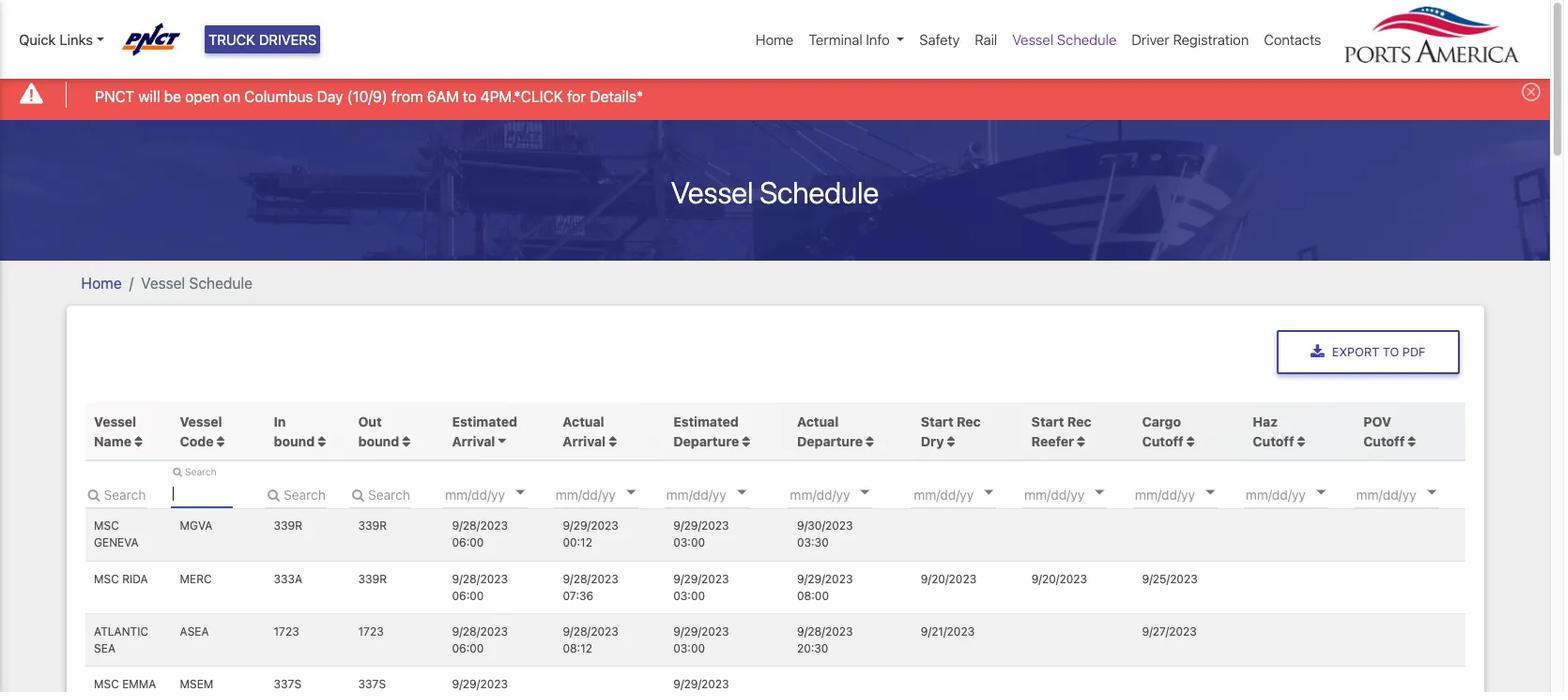 Task type: vqa. For each thing, say whether or not it's contained in the screenshot.
you within the This service allows you to perform quick and easy inquiries on and set alert notifications
no



Task type: locate. For each thing, give the bounding box(es) containing it.
03:00 for 9/28/2023 08:12
[[673, 642, 705, 656]]

1 bound from the left
[[274, 433, 315, 449]]

1 vertical spatial 9/28/2023 06:00
[[452, 572, 508, 603]]

0 horizontal spatial actual
[[563, 414, 604, 430]]

msc left emma
[[94, 678, 119, 692]]

pnct will be open on columbus day (10/9) from 6am to 4pm.*click for details* link
[[95, 85, 643, 108]]

1 msc from the top
[[94, 520, 119, 534]]

rec up reefer at the bottom right of the page
[[1067, 414, 1092, 430]]

msc left rida
[[94, 572, 119, 586]]

mm/dd/yy field down dry
[[912, 481, 1025, 509]]

links
[[60, 31, 93, 48]]

3 9/28/2023 06:00 from the top
[[452, 625, 508, 656]]

0 horizontal spatial bound
[[274, 433, 315, 449]]

3 03:00 from the top
[[673, 642, 705, 656]]

2 start from the left
[[1032, 414, 1064, 430]]

cargo
[[1142, 414, 1181, 430]]

1 departure from the left
[[673, 433, 739, 449]]

1 horizontal spatial rec
[[1067, 414, 1092, 430]]

on
[[223, 88, 240, 105]]

home
[[756, 31, 794, 48], [81, 275, 122, 292]]

start
[[921, 414, 954, 430], [1032, 414, 1064, 430]]

rec inside start rec dry
[[957, 414, 981, 430]]

1 horizontal spatial cutoff
[[1253, 433, 1294, 449]]

9/28/2023 06:00 for 00:12
[[452, 520, 508, 551]]

9/29/2023 03:00
[[673, 520, 729, 551], [673, 572, 729, 603], [673, 625, 729, 656]]

3 msc from the top
[[94, 678, 119, 692]]

1 horizontal spatial schedule
[[760, 174, 879, 210]]

0 horizontal spatial 337s
[[274, 678, 301, 692]]

mm/dd/yy field down estimated departure
[[664, 481, 777, 509]]

mm/dd/yy field up 9/30/2023
[[788, 481, 901, 509]]

0 vertical spatial 9/29/2023 03:00
[[673, 520, 729, 551]]

1 horizontal spatial estimated
[[673, 414, 739, 430]]

driver
[[1132, 31, 1170, 48]]

9/29/2023
[[563, 520, 619, 534], [673, 520, 729, 534], [673, 572, 729, 586], [797, 572, 853, 586], [673, 625, 729, 639], [452, 678, 508, 692], [673, 678, 729, 692]]

0 horizontal spatial home link
[[81, 275, 122, 292]]

start up reefer at the bottom right of the page
[[1032, 414, 1064, 430]]

schedule
[[1057, 31, 1117, 48], [760, 174, 879, 210], [189, 275, 253, 292]]

open calendar image
[[516, 491, 525, 496]]

start for reefer
[[1032, 414, 1064, 430]]

bound inside out bound
[[358, 433, 399, 449]]

info
[[866, 31, 890, 48]]

in bound
[[274, 414, 318, 449]]

0 horizontal spatial rec
[[957, 414, 981, 430]]

0 horizontal spatial arrival
[[452, 433, 495, 449]]

cutoff down "pov"
[[1363, 433, 1405, 449]]

0 vertical spatial 9/28/2023 06:00
[[452, 520, 508, 551]]

0 vertical spatial 06:00
[[452, 537, 484, 551]]

08:12
[[563, 642, 592, 656]]

6am
[[427, 88, 459, 105]]

start inside start rec dry
[[921, 414, 954, 430]]

pnct will be open on columbus day (10/9) from 6am to 4pm.*click for details* alert
[[0, 69, 1550, 120]]

departure for estimated
[[673, 433, 739, 449]]

1 337s from the left
[[274, 678, 301, 692]]

will
[[138, 88, 160, 105]]

2 vertical spatial msc
[[94, 678, 119, 692]]

open
[[185, 88, 219, 105]]

cutoff down "cargo"
[[1142, 433, 1184, 449]]

06:00
[[452, 537, 484, 551], [452, 589, 484, 603], [452, 642, 484, 656]]

terminal
[[809, 31, 863, 48]]

2 mm/dd/yy field from the left
[[554, 481, 666, 509]]

emma
[[122, 678, 156, 692]]

estimated
[[452, 414, 517, 430], [673, 414, 739, 430]]

3 9/29/2023 03:00 from the top
[[673, 625, 729, 656]]

2 03:00 from the top
[[673, 589, 705, 603]]

pnct will be open on columbus day (10/9) from 6am to 4pm.*click for details*
[[95, 88, 643, 105]]

2 9/20/2023 from the left
[[1032, 572, 1087, 586]]

actual
[[563, 414, 604, 430], [797, 414, 839, 430]]

1 rec from the left
[[957, 414, 981, 430]]

1 horizontal spatial actual
[[797, 414, 839, 430]]

estimated inside estimated departure
[[673, 414, 739, 430]]

03:00 for 9/28/2023 07:36
[[673, 589, 705, 603]]

start up dry
[[921, 414, 954, 430]]

asea
[[180, 625, 209, 639]]

1 horizontal spatial 9/20/2023
[[1032, 572, 1087, 586]]

msc for msc emma
[[94, 678, 119, 692]]

1 9/28/2023 06:00 from the top
[[452, 520, 508, 551]]

9/20/2023
[[921, 572, 977, 586], [1032, 572, 1087, 586]]

open calendar image
[[626, 491, 636, 496], [737, 491, 746, 496], [861, 491, 870, 496], [984, 491, 994, 496]]

rec left start rec reefer
[[957, 414, 981, 430]]

1 vertical spatial vessel schedule
[[671, 174, 879, 210]]

2 337s from the left
[[358, 678, 386, 692]]

mm/dd/yy field down estimated arrival
[[443, 481, 556, 509]]

mm/dd/yy field up 9/29/2023 00:12
[[554, 481, 666, 509]]

5 mm/dd/yy field from the left
[[912, 481, 1025, 509]]

1 vertical spatial 03:00
[[673, 589, 705, 603]]

pov
[[1363, 414, 1391, 430]]

2 msc from the top
[[94, 572, 119, 586]]

1 9/29/2023 03:00 from the top
[[673, 520, 729, 551]]

2 cutoff from the left
[[1253, 433, 1294, 449]]

1 estimated from the left
[[452, 414, 517, 430]]

9/29/2023 03:00 for 9/28/2023 07:36
[[673, 572, 729, 603]]

337s
[[274, 678, 301, 692], [358, 678, 386, 692]]

safety link
[[912, 22, 967, 58]]

2 9/29/2023 03:00 from the top
[[673, 572, 729, 603]]

2 arrival from the left
[[563, 433, 606, 449]]

name
[[94, 433, 131, 449]]

bound inside in bound
[[274, 433, 315, 449]]

3 06:00 from the top
[[452, 642, 484, 656]]

339r
[[274, 520, 302, 534], [358, 520, 387, 534], [358, 572, 387, 586]]

2 9/28/2023 06:00 from the top
[[452, 572, 508, 603]]

2 vertical spatial 9/29/2023 03:00
[[673, 625, 729, 656]]

start for dry
[[921, 414, 954, 430]]

0 vertical spatial vessel schedule
[[1012, 31, 1117, 48]]

06:00 for 9/28/2023 08:12
[[452, 642, 484, 656]]

3 cutoff from the left
[[1363, 433, 1405, 449]]

1723
[[274, 625, 299, 639], [358, 625, 384, 639]]

0 vertical spatial msc
[[94, 520, 119, 534]]

quick links
[[19, 31, 93, 48]]

haz cutoff
[[1253, 414, 1294, 449]]

merc
[[180, 572, 212, 586]]

mm/dd/yy field for third open calendar icon from the right
[[664, 481, 777, 509]]

00:12
[[563, 537, 592, 551]]

0 horizontal spatial start
[[921, 414, 954, 430]]

None field
[[85, 481, 147, 509], [171, 481, 233, 509], [265, 481, 327, 509], [349, 481, 411, 509], [85, 481, 147, 509], [171, 481, 233, 509], [265, 481, 327, 509], [349, 481, 411, 509]]

0 horizontal spatial vessel schedule
[[141, 275, 253, 292]]

driver registration link
[[1124, 22, 1257, 58]]

day
[[317, 88, 343, 105]]

mm/dd/yy field for 2nd open calendar icon from right
[[788, 481, 901, 509]]

vessel schedule link
[[1005, 22, 1124, 58]]

9/28/2023 06:00
[[452, 520, 508, 551], [452, 572, 508, 603], [452, 625, 508, 656]]

9/27/2023
[[1142, 625, 1197, 639]]

1 1723 from the left
[[274, 625, 299, 639]]

in
[[274, 414, 286, 430]]

msc
[[94, 520, 119, 534], [94, 572, 119, 586], [94, 678, 119, 692]]

1 03:00 from the top
[[673, 537, 705, 551]]

cutoff for haz
[[1253, 433, 1294, 449]]

cutoff down haz on the right bottom
[[1253, 433, 1294, 449]]

2 horizontal spatial vessel schedule
[[1012, 31, 1117, 48]]

2 rec from the left
[[1067, 414, 1092, 430]]

4 mm/dd/yy field from the left
[[788, 481, 901, 509]]

1 cutoff from the left
[[1142, 433, 1184, 449]]

2 vertical spatial 06:00
[[452, 642, 484, 656]]

2 vertical spatial schedule
[[189, 275, 253, 292]]

bound
[[274, 433, 315, 449], [358, 433, 399, 449]]

0 horizontal spatial 1723
[[274, 625, 299, 639]]

(10/9)
[[347, 88, 387, 105]]

arrival
[[452, 433, 495, 449], [563, 433, 606, 449]]

9/29/2023 03:00 for 9/28/2023 08:12
[[673, 625, 729, 656]]

20:30
[[797, 642, 828, 656]]

1 vertical spatial 06:00
[[452, 589, 484, 603]]

mgva
[[180, 520, 213, 534]]

1 start from the left
[[921, 414, 954, 430]]

2 bound from the left
[[358, 433, 399, 449]]

0 horizontal spatial estimated
[[452, 414, 517, 430]]

1 mm/dd/yy field from the left
[[443, 481, 556, 509]]

0 vertical spatial home link
[[748, 22, 801, 58]]

0 horizontal spatial home
[[81, 275, 122, 292]]

1 horizontal spatial 337s
[[358, 678, 386, 692]]

2 vertical spatial 9/28/2023 06:00
[[452, 625, 508, 656]]

03:00
[[673, 537, 705, 551], [673, 589, 705, 603], [673, 642, 705, 656]]

0 vertical spatial home
[[756, 31, 794, 48]]

3 mm/dd/yy field from the left
[[664, 481, 777, 509]]

0 horizontal spatial departure
[[673, 433, 739, 449]]

4 open calendar image from the left
[[984, 491, 994, 496]]

msc emma
[[94, 678, 156, 692]]

2 departure from the left
[[797, 433, 863, 449]]

registration
[[1173, 31, 1249, 48]]

mm/dd/yy field for open calendar image
[[443, 481, 556, 509]]

0 horizontal spatial 9/20/2023
[[921, 572, 977, 586]]

1 actual from the left
[[563, 414, 604, 430]]

details*
[[590, 88, 643, 105]]

actual inside actual arrival
[[563, 414, 604, 430]]

mm/dd/yy field
[[443, 481, 556, 509], [554, 481, 666, 509], [664, 481, 777, 509], [788, 481, 901, 509], [912, 481, 1025, 509]]

msc inside msc geneva
[[94, 520, 119, 534]]

2 vertical spatial 03:00
[[673, 642, 705, 656]]

truck drivers link
[[205, 25, 320, 54]]

arrival inside estimated arrival
[[452, 433, 495, 449]]

msc for msc rida
[[94, 572, 119, 586]]

actual departure
[[797, 414, 863, 449]]

2 06:00 from the top
[[452, 589, 484, 603]]

actual inside 'actual departure'
[[797, 414, 839, 430]]

bound down out at the bottom left of the page
[[358, 433, 399, 449]]

vessel
[[1012, 31, 1054, 48], [671, 174, 753, 210], [141, 275, 185, 292], [94, 414, 136, 430], [180, 414, 222, 430]]

vessel inside vessel schedule link
[[1012, 31, 1054, 48]]

for
[[567, 88, 586, 105]]

arrival for actual arrival
[[563, 433, 606, 449]]

home link
[[748, 22, 801, 58], [81, 275, 122, 292]]

9/28/2023 06:00 for 07:36
[[452, 572, 508, 603]]

1 arrival from the left
[[452, 433, 495, 449]]

msc up geneva
[[94, 520, 119, 534]]

geneva
[[94, 537, 139, 551]]

0 horizontal spatial cutoff
[[1142, 433, 1184, 449]]

1 horizontal spatial arrival
[[563, 433, 606, 449]]

1 horizontal spatial bound
[[358, 433, 399, 449]]

0 vertical spatial 03:00
[[673, 537, 705, 551]]

1 vertical spatial 9/29/2023 03:00
[[673, 572, 729, 603]]

bound down "in"
[[274, 433, 315, 449]]

2 estimated from the left
[[673, 414, 739, 430]]

1 vertical spatial msc
[[94, 572, 119, 586]]

9/29/2023 03:00 for 9/29/2023 00:12
[[673, 520, 729, 551]]

rec for start rec dry
[[957, 414, 981, 430]]

2 horizontal spatial schedule
[[1057, 31, 1117, 48]]

rec
[[957, 414, 981, 430], [1067, 414, 1092, 430]]

departure
[[673, 433, 739, 449], [797, 433, 863, 449]]

1 horizontal spatial start
[[1032, 414, 1064, 430]]

1 06:00 from the top
[[452, 537, 484, 551]]

9/28/2023 20:30
[[797, 625, 853, 656]]

contacts link
[[1257, 22, 1329, 58]]

bound for out
[[358, 433, 399, 449]]

cutoff
[[1142, 433, 1184, 449], [1253, 433, 1294, 449], [1363, 433, 1405, 449]]

rec inside start rec reefer
[[1067, 414, 1092, 430]]

1 9/20/2023 from the left
[[921, 572, 977, 586]]

2 actual from the left
[[797, 414, 839, 430]]

msc rida
[[94, 572, 148, 586]]

2 horizontal spatial cutoff
[[1363, 433, 1405, 449]]

1 horizontal spatial departure
[[797, 433, 863, 449]]

1 horizontal spatial home
[[756, 31, 794, 48]]

333a
[[274, 572, 302, 586]]

start inside start rec reefer
[[1032, 414, 1064, 430]]

1 horizontal spatial 1723
[[358, 625, 384, 639]]

actual for actual departure
[[797, 414, 839, 430]]

0 vertical spatial schedule
[[1057, 31, 1117, 48]]

msc geneva
[[94, 520, 139, 551]]



Task type: describe. For each thing, give the bounding box(es) containing it.
03:00 for 9/29/2023 00:12
[[673, 537, 705, 551]]

dry
[[921, 433, 944, 449]]

4pm.*click
[[480, 88, 563, 105]]

columbus
[[244, 88, 313, 105]]

be
[[164, 88, 181, 105]]

contacts
[[1264, 31, 1321, 48]]

9/30/2023
[[797, 520, 853, 534]]

to
[[463, 88, 476, 105]]

safety
[[919, 31, 960, 48]]

atlantic
[[94, 625, 148, 639]]

from
[[391, 88, 423, 105]]

06:00 for 9/28/2023 07:36
[[452, 589, 484, 603]]

0 horizontal spatial schedule
[[189, 275, 253, 292]]

06:00 for 9/29/2023 00:12
[[452, 537, 484, 551]]

9/29/2023 00:12
[[563, 520, 619, 551]]

1 vertical spatial schedule
[[760, 174, 879, 210]]

cutoff for cargo
[[1142, 433, 1184, 449]]

driver registration
[[1132, 31, 1249, 48]]

339r for 333a
[[358, 572, 387, 586]]

actual for actual arrival
[[563, 414, 604, 430]]

arrival for estimated arrival
[[452, 433, 495, 449]]

mm/dd/yy field for 4th open calendar icon from the left
[[912, 481, 1025, 509]]

1 vertical spatial home link
[[81, 275, 122, 292]]

2 open calendar image from the left
[[737, 491, 746, 496]]

bound for in
[[274, 433, 315, 449]]

08:00
[[797, 589, 829, 603]]

estimated for arrival
[[452, 414, 517, 430]]

actual arrival
[[563, 414, 606, 449]]

close image
[[1522, 83, 1541, 102]]

2 1723 from the left
[[358, 625, 384, 639]]

sea
[[94, 642, 115, 656]]

haz
[[1253, 414, 1278, 430]]

quick links link
[[19, 29, 104, 50]]

estimated for departure
[[673, 414, 739, 430]]

rail link
[[967, 22, 1005, 58]]

1 horizontal spatial home link
[[748, 22, 801, 58]]

terminal info link
[[801, 22, 912, 58]]

9/28/2023 06:00 for 08:12
[[452, 625, 508, 656]]

3 open calendar image from the left
[[861, 491, 870, 496]]

estimated departure
[[673, 414, 739, 449]]

atlantic sea
[[94, 625, 148, 656]]

download image
[[1311, 345, 1325, 360]]

terminal info
[[809, 31, 890, 48]]

quick
[[19, 31, 56, 48]]

rida
[[122, 572, 148, 586]]

9/21/2023
[[921, 625, 975, 639]]

estimated arrival
[[452, 414, 517, 449]]

9/29/2023 08:00
[[797, 572, 853, 603]]

9/28/2023 07:36
[[563, 572, 619, 603]]

drivers
[[259, 31, 317, 48]]

07:36
[[563, 589, 593, 603]]

mm/dd/yy field for first open calendar icon
[[554, 481, 666, 509]]

out bound
[[358, 414, 403, 449]]

1 horizontal spatial vessel schedule
[[671, 174, 879, 210]]

2 vertical spatial vessel schedule
[[141, 275, 253, 292]]

msem
[[180, 678, 213, 692]]

rec for start rec reefer
[[1067, 414, 1092, 430]]

truck
[[208, 31, 255, 48]]

1 vertical spatial home
[[81, 275, 122, 292]]

out
[[358, 414, 382, 430]]

vessel name
[[94, 414, 136, 449]]

03:30
[[797, 537, 829, 551]]

start rec reefer
[[1032, 414, 1092, 449]]

vessel code
[[180, 414, 222, 449]]

rail
[[975, 31, 997, 48]]

cutoff for pov
[[1363, 433, 1405, 449]]

cargo cutoff
[[1142, 414, 1184, 449]]

pnct
[[95, 88, 134, 105]]

9/30/2023 03:30
[[797, 520, 853, 551]]

339r for 339r
[[358, 520, 387, 534]]

9/28/2023 08:12
[[563, 625, 619, 656]]

code
[[180, 433, 214, 449]]

reefer
[[1032, 433, 1074, 449]]

1 open calendar image from the left
[[626, 491, 636, 496]]

departure for actual
[[797, 433, 863, 449]]

truck drivers
[[208, 31, 317, 48]]

start rec dry
[[921, 414, 981, 449]]

9/25/2023
[[1142, 572, 1198, 586]]

msc for msc geneva
[[94, 520, 119, 534]]

pov cutoff
[[1363, 414, 1405, 449]]



